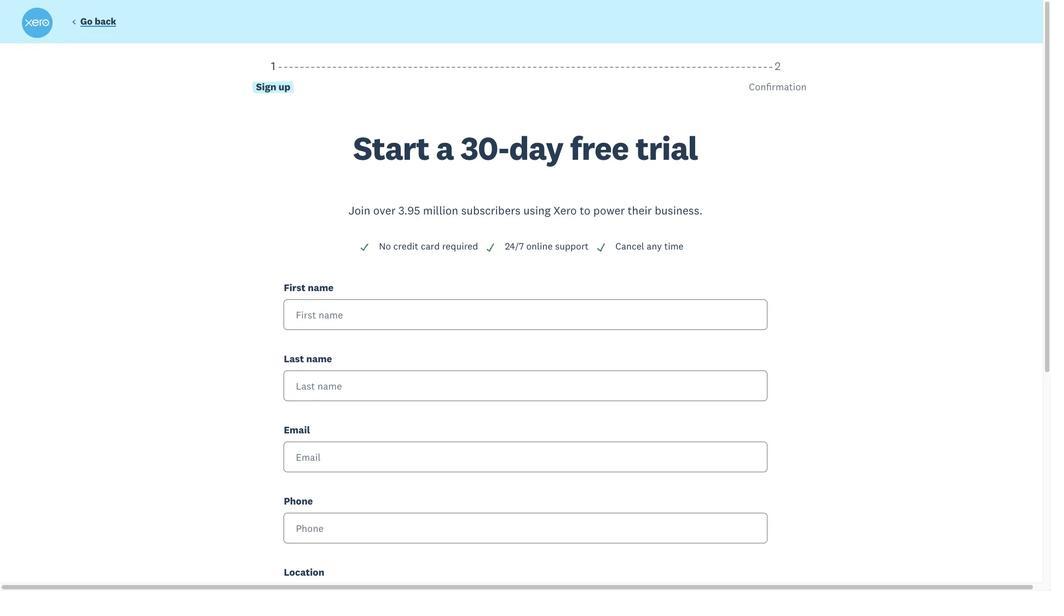 Task type: locate. For each thing, give the bounding box(es) containing it.
subscribers
[[462, 203, 521, 218]]

location
[[284, 567, 325, 579]]

day
[[510, 128, 564, 169]]

card
[[421, 241, 440, 253]]

included image left no
[[360, 243, 370, 253]]

last name
[[284, 353, 332, 365]]

xero homepage image
[[22, 8, 53, 38]]

online
[[527, 241, 553, 253]]

start a 30-day free trial
[[353, 128, 699, 169]]

name right last
[[307, 353, 332, 365]]

sign
[[256, 81, 277, 93]]

1 included image from the left
[[360, 243, 370, 253]]

first name
[[284, 282, 334, 294]]

power
[[594, 203, 625, 218]]

a
[[436, 128, 454, 169]]

name for first name
[[308, 282, 334, 294]]

1 horizontal spatial included image
[[486, 243, 496, 253]]

name
[[308, 282, 334, 294], [307, 353, 332, 365]]

no
[[379, 241, 391, 253]]

First name text field
[[284, 300, 768, 330]]

2 included image from the left
[[486, 243, 496, 253]]

go
[[80, 15, 93, 27]]

1 vertical spatial name
[[307, 353, 332, 365]]

0 vertical spatial name
[[308, 282, 334, 294]]

back
[[95, 15, 116, 27]]

name right first
[[308, 282, 334, 294]]

start a 30-day free trial region
[[21, 58, 1031, 592]]

0 horizontal spatial included image
[[360, 243, 370, 253]]

included image
[[360, 243, 370, 253], [486, 243, 496, 253]]

1
[[271, 58, 276, 73]]

included image
[[597, 243, 607, 253]]

included image left 24/7
[[486, 243, 496, 253]]

first
[[284, 282, 306, 294]]

time
[[665, 241, 684, 253]]

no credit card required
[[379, 241, 479, 253]]

go back
[[80, 15, 116, 27]]

3.95
[[399, 203, 421, 218]]

xero
[[554, 203, 577, 218]]

go back button
[[72, 15, 116, 30]]

over
[[374, 203, 396, 218]]

24/7
[[505, 241, 524, 253]]

included image for no credit card required
[[360, 243, 370, 253]]



Task type: describe. For each thing, give the bounding box(es) containing it.
confirmation
[[750, 81, 807, 93]]

join over 3.95 million subscribers using xero to power their business.
[[349, 203, 703, 218]]

support
[[556, 241, 589, 253]]

phone
[[284, 495, 313, 508]]

credit
[[394, 241, 419, 253]]

using
[[524, 203, 551, 218]]

any
[[647, 241, 662, 253]]

30-
[[461, 128, 510, 169]]

million
[[423, 203, 459, 218]]

email
[[284, 424, 310, 437]]

required
[[443, 241, 479, 253]]

up
[[279, 81, 291, 93]]

to
[[580, 203, 591, 218]]

steps group
[[21, 58, 1031, 132]]

free
[[571, 128, 629, 169]]

sign up
[[256, 81, 291, 93]]

join
[[349, 203, 371, 218]]

included image for 24/7 online support
[[486, 243, 496, 253]]

name for last name
[[307, 353, 332, 365]]

Phone text field
[[284, 514, 768, 544]]

business.
[[655, 203, 703, 218]]

Last name text field
[[284, 371, 768, 402]]

start
[[353, 128, 430, 169]]

trial
[[636, 128, 699, 169]]

cancel
[[616, 241, 645, 253]]

24/7 online support
[[505, 241, 589, 253]]

2
[[775, 58, 781, 73]]

Email email field
[[284, 442, 768, 473]]

cancel any time
[[616, 241, 684, 253]]

their
[[628, 203, 652, 218]]

last
[[284, 353, 304, 365]]



Task type: vqa. For each thing, say whether or not it's contained in the screenshot.
Sign up
yes



